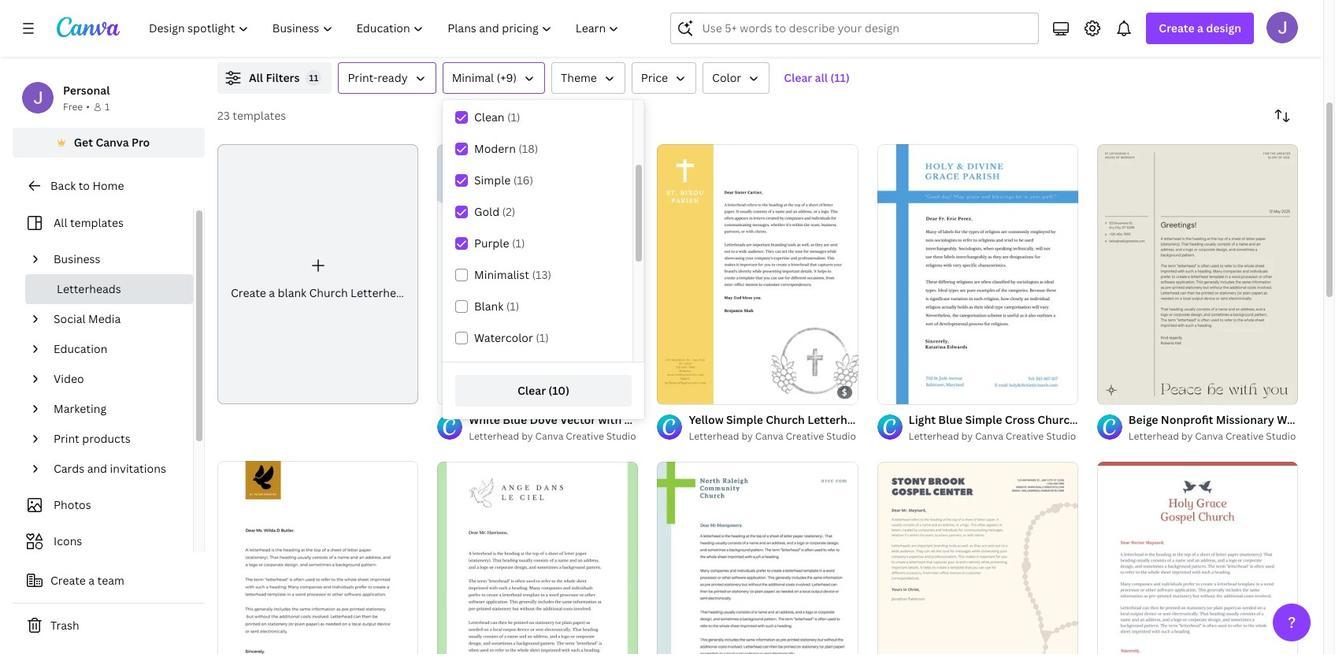 Task type: vqa. For each thing, say whether or not it's contained in the screenshot.
Personal
yes



Task type: locate. For each thing, give the bounding box(es) containing it.
templates inside all templates link
[[70, 215, 124, 230]]

a inside dropdown button
[[1198, 20, 1204, 35]]

back to home link
[[13, 170, 205, 202]]

create a blank church letterhead
[[231, 285, 410, 300]]

education
[[54, 341, 107, 356]]

create left 'design'
[[1160, 20, 1195, 35]]

(1) for watercolor (1)
[[536, 330, 549, 345]]

2 studio from the left
[[827, 430, 857, 443]]

creative inside the white blue dove vector with blue dots church letterhead (us) letterhead by canva creative studio
[[566, 430, 604, 443]]

all templates link
[[22, 208, 184, 238]]

blue inside light blue simple cross church letterhead letterhead by canva creative studio
[[939, 412, 963, 427]]

templates down back to home
[[70, 215, 124, 230]]

clear left all
[[784, 70, 813, 85]]

(1)
[[507, 110, 520, 125], [512, 236, 525, 251], [506, 299, 520, 314], [536, 330, 549, 345]]

1 horizontal spatial clear
[[784, 70, 813, 85]]

letterhead inside letterhead by canva creative studio link
[[1129, 430, 1180, 443]]

simple left (16)
[[474, 173, 511, 188]]

blue left dove on the bottom
[[503, 412, 527, 427]]

0 vertical spatial a
[[1198, 20, 1204, 35]]

white blue dove vector with blue dots church letterhead (us) letterhead by canva creative studio
[[469, 412, 806, 443]]

jacob simon image
[[1267, 12, 1299, 43]]

get
[[74, 135, 93, 150]]

print
[[54, 431, 79, 446]]

(1) right blank
[[506, 299, 520, 314]]

create
[[1160, 20, 1195, 35], [231, 285, 266, 300], [50, 573, 86, 588]]

2 vertical spatial a
[[88, 573, 95, 588]]

canva inside yellow simple church letterhead letterhead by canva creative studio
[[756, 430, 784, 443]]

create a blank church letterhead element
[[218, 144, 419, 404]]

3 blue from the left
[[939, 412, 963, 427]]

a left blank
[[269, 285, 275, 300]]

1 vertical spatial a
[[269, 285, 275, 300]]

dove
[[530, 412, 558, 427]]

theme
[[561, 70, 597, 85]]

all left filters
[[249, 70, 263, 85]]

social media link
[[47, 304, 184, 334]]

top level navigation element
[[139, 13, 633, 44]]

blue right with at left
[[625, 412, 649, 427]]

blank
[[278, 285, 307, 300]]

1 horizontal spatial a
[[269, 285, 275, 300]]

cards and invitations link
[[47, 454, 184, 484]]

all down back
[[54, 215, 67, 230]]

canva inside light blue simple cross church letterhead letterhead by canva creative studio
[[976, 430, 1004, 443]]

None search field
[[671, 13, 1040, 44]]

4 creative from the left
[[1226, 430, 1264, 443]]

templates for all templates
[[70, 215, 124, 230]]

1 vertical spatial templates
[[70, 215, 124, 230]]

(18)
[[519, 141, 539, 156]]

create inside button
[[50, 573, 86, 588]]

(+9)
[[497, 70, 517, 85]]

a inside "element"
[[269, 285, 275, 300]]

3 studio from the left
[[1047, 430, 1077, 443]]

invitations
[[110, 461, 166, 476]]

get canva pro
[[74, 135, 150, 150]]

white blue dove vector with blue dots church letterhead (us) image
[[438, 144, 639, 405]]

price
[[641, 70, 668, 85]]

2 creative from the left
[[786, 430, 824, 443]]

clear for clear (10)
[[518, 383, 546, 398]]

modern (18)
[[474, 141, 539, 156]]

create inside "element"
[[231, 285, 266, 300]]

2 horizontal spatial create
[[1160, 20, 1195, 35]]

templates
[[233, 108, 286, 123], [70, 215, 124, 230]]

(1) right watercolor
[[536, 330, 549, 345]]

a inside button
[[88, 573, 95, 588]]

(1) right the clean
[[507, 110, 520, 125]]

2 horizontal spatial blue
[[939, 412, 963, 427]]

(1) for clean (1)
[[507, 110, 520, 125]]

color
[[713, 70, 742, 85]]

1 horizontal spatial create
[[231, 285, 266, 300]]

with
[[599, 412, 622, 427]]

all for all filters
[[249, 70, 263, 85]]

letterhead
[[351, 285, 410, 300], [721, 412, 781, 427], [808, 412, 868, 427], [1080, 412, 1139, 427], [469, 430, 520, 443], [689, 430, 740, 443], [909, 430, 960, 443], [1129, 430, 1180, 443]]

minimal (+9)
[[452, 70, 517, 85]]

templates right 23
[[233, 108, 286, 123]]

(1) for purple (1)
[[512, 236, 525, 251]]

clear for clear all (11)
[[784, 70, 813, 85]]

0 horizontal spatial all
[[54, 215, 67, 230]]

studio
[[607, 430, 637, 443], [827, 430, 857, 443], [1047, 430, 1077, 443], [1267, 430, 1297, 443]]

ready
[[378, 70, 408, 85]]

create left blank
[[231, 285, 266, 300]]

1 studio from the left
[[607, 430, 637, 443]]

all
[[815, 70, 828, 85]]

0 vertical spatial clear
[[784, 70, 813, 85]]

icons
[[54, 534, 82, 549]]

blue right light at bottom
[[939, 412, 963, 427]]

0 vertical spatial templates
[[233, 108, 286, 123]]

light blue simple cross church letterhead letterhead by canva creative studio
[[909, 412, 1139, 443]]

(11)
[[831, 70, 850, 85]]

create a team button
[[13, 565, 205, 597]]

(16)
[[514, 173, 534, 188]]

2 horizontal spatial simple
[[966, 412, 1003, 427]]

1 vertical spatial create
[[231, 285, 266, 300]]

all
[[249, 70, 263, 85], [54, 215, 67, 230]]

letterhead by canva creative studio link
[[469, 429, 639, 445], [689, 429, 859, 445], [909, 429, 1079, 445], [1129, 429, 1299, 445]]

(1) right purple
[[512, 236, 525, 251]]

a left team at left bottom
[[88, 573, 95, 588]]

light blue simple cross church letterhead image
[[878, 144, 1079, 405]]

a left 'design'
[[1198, 20, 1204, 35]]

church inside "element"
[[309, 285, 348, 300]]

2 vertical spatial create
[[50, 573, 86, 588]]

home
[[93, 178, 124, 193]]

by inside light blue simple cross church letterhead letterhead by canva creative studio
[[962, 430, 973, 443]]

clear all (11)
[[784, 70, 850, 85]]

$
[[842, 386, 848, 398]]

clear left '(10)'
[[518, 383, 546, 398]]

simple left cross
[[966, 412, 1003, 427]]

1 letterhead by canva creative studio link from the left
[[469, 429, 639, 445]]

2 letterhead by canva creative studio link from the left
[[689, 429, 859, 445]]

white blue dove vector with blue dots church letterhead (us) link
[[469, 412, 806, 429]]

create inside dropdown button
[[1160, 20, 1195, 35]]

church letterhead templates image
[[963, 0, 1299, 43]]

1 horizontal spatial simple
[[727, 412, 764, 427]]

4 by from the left
[[1182, 430, 1193, 443]]

print-ready button
[[338, 62, 436, 94]]

0 horizontal spatial clear
[[518, 383, 546, 398]]

personal
[[63, 83, 110, 98]]

23
[[218, 108, 230, 123]]

minimalist
[[474, 267, 530, 282]]

3 letterhead by canva creative studio link from the left
[[909, 429, 1079, 445]]

1 blue from the left
[[503, 412, 527, 427]]

1 horizontal spatial templates
[[233, 108, 286, 123]]

create a design button
[[1147, 13, 1255, 44]]

photos
[[54, 497, 91, 512]]

pale navy blue rosary beads church letterhead image
[[878, 462, 1079, 654]]

3 creative from the left
[[1006, 430, 1044, 443]]

create down icons
[[50, 573, 86, 588]]

indian red church letterhead image
[[1098, 462, 1299, 654]]

blue
[[503, 412, 527, 427], [625, 412, 649, 427], [939, 412, 963, 427]]

3 by from the left
[[962, 430, 973, 443]]

back to home
[[50, 178, 124, 193]]

clean (1)
[[474, 110, 520, 125]]

1 by from the left
[[522, 430, 533, 443]]

0 horizontal spatial blue
[[503, 412, 527, 427]]

1 horizontal spatial blue
[[625, 412, 649, 427]]

canva inside button
[[96, 135, 129, 150]]

23 templates
[[218, 108, 286, 123]]

0 vertical spatial create
[[1160, 20, 1195, 35]]

1 vertical spatial all
[[54, 215, 67, 230]]

dark golden rod dove church letterhead image
[[218, 461, 419, 654]]

0 vertical spatial all
[[249, 70, 263, 85]]

social media
[[54, 311, 121, 326]]

1 vertical spatial clear
[[518, 383, 546, 398]]

0 horizontal spatial a
[[88, 573, 95, 588]]

0 horizontal spatial create
[[50, 573, 86, 588]]

4 studio from the left
[[1267, 430, 1297, 443]]

1 creative from the left
[[566, 430, 604, 443]]

by
[[522, 430, 533, 443], [742, 430, 753, 443], [962, 430, 973, 443], [1182, 430, 1193, 443]]

a
[[1198, 20, 1204, 35], [269, 285, 275, 300], [88, 573, 95, 588]]

1 horizontal spatial all
[[249, 70, 263, 85]]

letterheads
[[57, 281, 121, 296]]

clear
[[784, 70, 813, 85], [518, 383, 546, 398]]

2 by from the left
[[742, 430, 753, 443]]

trash link
[[13, 610, 205, 641]]

video
[[54, 371, 84, 386]]

2 horizontal spatial a
[[1198, 20, 1204, 35]]

creative
[[566, 430, 604, 443], [786, 430, 824, 443], [1006, 430, 1044, 443], [1226, 430, 1264, 443]]

video link
[[47, 364, 184, 394]]

0 horizontal spatial templates
[[70, 215, 124, 230]]

trash
[[50, 618, 79, 633]]

letterhead by canva creative studio link for dove
[[469, 429, 639, 445]]

by inside yellow simple church letterhead letterhead by canva creative studio
[[742, 430, 753, 443]]

simple right yellow
[[727, 412, 764, 427]]

(10)
[[549, 383, 570, 398]]

gold (2)
[[474, 204, 516, 219]]



Task type: describe. For each thing, give the bounding box(es) containing it.
clear (10)
[[518, 383, 570, 398]]

get canva pro button
[[13, 128, 205, 158]]

watercolor
[[474, 330, 533, 345]]

clear all (11) button
[[776, 62, 858, 94]]

print products
[[54, 431, 131, 446]]

church inside the white blue dove vector with blue dots church letterhead (us) letterhead by canva creative studio
[[679, 412, 719, 427]]

back
[[50, 178, 76, 193]]

Search search field
[[703, 13, 1030, 43]]

church inside yellow simple church letterhead letterhead by canva creative studio
[[766, 412, 805, 427]]

light blue simple cross church letterhead link
[[909, 412, 1139, 429]]

modern
[[474, 141, 516, 156]]

dots
[[651, 412, 677, 427]]

print-
[[348, 70, 378, 85]]

1
[[105, 100, 110, 113]]

cross
[[1005, 412, 1035, 427]]

print products link
[[47, 424, 184, 454]]

education link
[[47, 334, 184, 364]]

pro
[[132, 135, 150, 150]]

filters
[[266, 70, 300, 85]]

studio inside yellow simple church letterhead letterhead by canva creative studio
[[827, 430, 857, 443]]

photos link
[[22, 490, 184, 520]]

color button
[[703, 62, 770, 94]]

clean
[[474, 110, 505, 125]]

products
[[82, 431, 131, 446]]

yellow simple church letterhead image
[[658, 144, 859, 405]]

(2)
[[502, 204, 516, 219]]

creative inside light blue simple cross church letterhead letterhead by canva creative studio
[[1006, 430, 1044, 443]]

purple
[[474, 236, 509, 251]]

cards
[[54, 461, 84, 476]]

letterhead by canva creative studio link for church
[[689, 429, 859, 445]]

to
[[79, 178, 90, 193]]

blank
[[474, 299, 504, 314]]

a for design
[[1198, 20, 1204, 35]]

marketing
[[54, 401, 106, 416]]

blank (1)
[[474, 299, 520, 314]]

business
[[54, 251, 101, 266]]

cards and invitations
[[54, 461, 166, 476]]

letterhead inside create a blank church letterhead "element"
[[351, 285, 410, 300]]

minimal
[[452, 70, 494, 85]]

price button
[[632, 62, 697, 94]]

all templates
[[54, 215, 124, 230]]

templates for 23 templates
[[233, 108, 286, 123]]

by inside letterhead by canva creative studio link
[[1182, 430, 1193, 443]]

(13)
[[532, 267, 552, 282]]

simple inside yellow simple church letterhead letterhead by canva creative studio
[[727, 412, 764, 427]]

4 letterhead by canva creative studio link from the left
[[1129, 429, 1299, 445]]

yellow
[[689, 412, 724, 427]]

11
[[309, 72, 319, 84]]

purple (1)
[[474, 236, 525, 251]]

create for create a blank church letterhead
[[231, 285, 266, 300]]

yellow simple church letterhead letterhead by canva creative studio
[[689, 412, 868, 443]]

simple (16)
[[474, 173, 534, 188]]

print-ready
[[348, 70, 408, 85]]

2 blue from the left
[[625, 412, 649, 427]]

beige nonprofit missionary work classy minimalist charity letterhead image
[[1098, 144, 1299, 405]]

green simple illustrated dove church letterhead image
[[438, 462, 639, 654]]

(1) for blank (1)
[[506, 299, 520, 314]]

letterhead by canva creative studio
[[1129, 430, 1297, 443]]

blue cross church minimal letterhead image
[[658, 462, 859, 654]]

by inside the white blue dove vector with blue dots church letterhead (us) letterhead by canva creative studio
[[522, 430, 533, 443]]

studio inside light blue simple cross church letterhead letterhead by canva creative studio
[[1047, 430, 1077, 443]]

creative inside yellow simple church letterhead letterhead by canva creative studio
[[786, 430, 824, 443]]

design
[[1207, 20, 1242, 35]]

all filters
[[249, 70, 300, 85]]

minimalist (13)
[[474, 267, 552, 282]]

business link
[[47, 244, 184, 274]]

letterhead by canva creative studio link for simple
[[909, 429, 1079, 445]]

theme button
[[552, 62, 626, 94]]

all for all templates
[[54, 215, 67, 230]]

vector
[[560, 412, 596, 427]]

a for blank
[[269, 285, 275, 300]]

yellow simple church letterhead link
[[689, 412, 868, 429]]

light
[[909, 412, 936, 427]]

create for create a team
[[50, 573, 86, 588]]

free •
[[63, 100, 90, 113]]

a for team
[[88, 573, 95, 588]]

(us)
[[783, 412, 806, 427]]

0 horizontal spatial simple
[[474, 173, 511, 188]]

create a team
[[50, 573, 124, 588]]

minimal (+9) button
[[443, 62, 545, 94]]

white
[[469, 412, 500, 427]]

•
[[86, 100, 90, 113]]

Sort by button
[[1267, 100, 1299, 132]]

team
[[97, 573, 124, 588]]

blue for white
[[503, 412, 527, 427]]

canva inside the white blue dove vector with blue dots church letterhead (us) letterhead by canva creative studio
[[536, 430, 564, 443]]

church inside light blue simple cross church letterhead letterhead by canva creative studio
[[1038, 412, 1077, 427]]

watercolor (1)
[[474, 330, 549, 345]]

simple inside light blue simple cross church letterhead letterhead by canva creative studio
[[966, 412, 1003, 427]]

social
[[54, 311, 86, 326]]

studio inside the white blue dove vector with blue dots church letterhead (us) letterhead by canva creative studio
[[607, 430, 637, 443]]

free
[[63, 100, 83, 113]]

create a design
[[1160, 20, 1242, 35]]

11 filter options selected element
[[306, 70, 322, 86]]

marketing link
[[47, 394, 184, 424]]

create for create a design
[[1160, 20, 1195, 35]]

gold
[[474, 204, 500, 219]]

blue for light
[[939, 412, 963, 427]]



